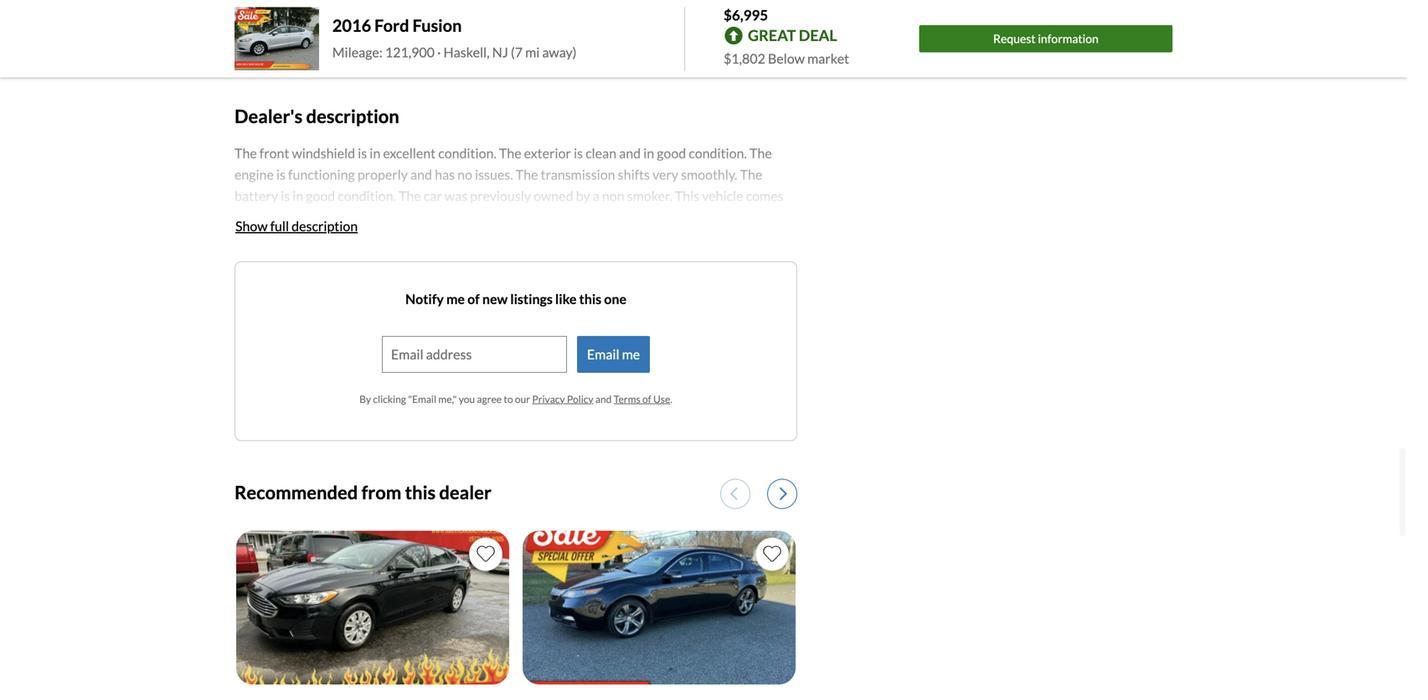 Task type: describe. For each thing, give the bounding box(es) containing it.
information
[[298, 231, 368, 247]]

comes
[[746, 188, 784, 204]]

1 horizontal spatial this
[[580, 291, 602, 307]]

non
[[602, 188, 625, 204]]

has
[[435, 166, 455, 183]]

1 horizontal spatial and
[[596, 393, 612, 405]]

spare
[[273, 209, 305, 226]]

reviews)
[[318, 4, 367, 20]]

battery
[[235, 188, 278, 204]]

request
[[994, 32, 1036, 46]]

one inside the front windshield is in excellent condition.  the exterior is clean and in good condition.  the engine is functioning properly and has no issues.  the transmission shifts very smoothly.  the battery is in good condition.  the car was previously owned by a non smoker.  this vehicle comes with a spare key.  this vehicle had one previous owner. additional information
[[428, 209, 450, 226]]

.
[[671, 393, 673, 405]]

by
[[360, 393, 371, 405]]

0 horizontal spatial good
[[306, 188, 335, 204]]

is up spare
[[281, 188, 290, 204]]

me for email
[[622, 346, 640, 362]]

recommended
[[235, 481, 358, 503]]

car
[[424, 188, 442, 204]]

nj
[[492, 44, 509, 60]]

2016
[[333, 15, 371, 35]]

previously
[[470, 188, 531, 204]]

haskell,
[[444, 44, 490, 60]]

to
[[504, 393, 513, 405]]

from
[[362, 481, 402, 503]]

1 horizontal spatial one
[[604, 291, 627, 307]]

owner.
[[506, 209, 545, 226]]

$1,802
[[724, 50, 766, 67]]

away)
[[543, 44, 577, 60]]

2016 ford fusion mileage: 121,900 · haskell, nj (7 mi away)
[[333, 15, 577, 60]]

additional
[[235, 231, 296, 247]]

with
[[235, 209, 261, 226]]

front
[[260, 145, 289, 161]]

no
[[458, 166, 473, 183]]

information
[[1038, 32, 1099, 46]]

Email address email field
[[383, 337, 566, 372]]

0 horizontal spatial in
[[293, 188, 304, 204]]

notify
[[406, 291, 444, 307]]

like
[[555, 291, 577, 307]]

by
[[576, 188, 590, 204]]

below
[[768, 50, 805, 67]]

1 horizontal spatial of
[[643, 393, 652, 405]]

0 horizontal spatial of
[[468, 291, 480, 307]]

show for show all reviews
[[235, 38, 268, 54]]

is down front
[[276, 166, 286, 183]]

email me
[[587, 346, 640, 362]]

0 vertical spatial and
[[619, 145, 641, 161]]

description inside button
[[292, 218, 358, 234]]

key.
[[308, 209, 330, 226]]

$1,802 below market
[[724, 50, 850, 67]]

terms of use link
[[614, 393, 671, 405]]

email me button
[[577, 336, 650, 373]]

privacy policy link
[[532, 393, 594, 405]]

request information
[[994, 32, 1099, 46]]

policy
[[567, 393, 594, 405]]

new
[[483, 291, 508, 307]]

smoothly.
[[681, 166, 738, 183]]

great
[[748, 26, 796, 45]]

had
[[404, 209, 426, 226]]

great deal
[[748, 26, 838, 45]]

1 horizontal spatial condition.
[[438, 145, 497, 161]]

dealer's
[[235, 105, 303, 127]]

listings
[[511, 291, 553, 307]]

"email
[[408, 393, 437, 405]]

(17 reviews)
[[296, 4, 367, 20]]

show for show full description
[[235, 218, 268, 234]]

0 horizontal spatial and
[[411, 166, 432, 183]]

is up properly at top left
[[358, 145, 367, 161]]

mi
[[525, 44, 540, 60]]

windshield
[[292, 145, 355, 161]]

transmission
[[541, 166, 616, 183]]

0 vertical spatial a
[[593, 188, 600, 204]]

scroll right image
[[780, 486, 788, 501]]



Task type: vqa. For each thing, say whether or not it's contained in the screenshot.
Excellent at the top of page
yes



Task type: locate. For each thing, give the bounding box(es) containing it.
and
[[619, 145, 641, 161], [411, 166, 432, 183], [596, 393, 612, 405]]

this
[[675, 188, 700, 204], [333, 209, 357, 226]]

good up very
[[657, 145, 686, 161]]

0 vertical spatial one
[[428, 209, 450, 226]]

in up properly at top left
[[370, 145, 381, 161]]

and right policy
[[596, 393, 612, 405]]

dealer
[[439, 481, 492, 503]]

2012 acura tl image
[[523, 531, 796, 684]]

0 vertical spatial description
[[306, 105, 400, 127]]

this
[[580, 291, 602, 307], [405, 481, 436, 503]]

you
[[459, 393, 475, 405]]

the
[[235, 145, 257, 161], [499, 145, 522, 161], [750, 145, 772, 161], [516, 166, 538, 183], [740, 166, 763, 183], [399, 188, 421, 204]]

show inside button
[[235, 38, 268, 54]]

previous
[[453, 209, 503, 226]]

1 vertical spatial this
[[333, 209, 357, 226]]

show inside button
[[235, 218, 268, 234]]

0 vertical spatial this
[[580, 291, 602, 307]]

1 vertical spatial one
[[604, 291, 627, 307]]

(17
[[296, 4, 315, 20]]

0 vertical spatial show
[[235, 38, 268, 54]]

properly
[[358, 166, 408, 183]]

0 horizontal spatial condition.
[[338, 188, 396, 204]]

and up shifts
[[619, 145, 641, 161]]

(7
[[511, 44, 523, 60]]

me right notify
[[447, 291, 465, 307]]

0 horizontal spatial me
[[447, 291, 465, 307]]

excellent
[[383, 145, 436, 161]]

notify me of new listings like this one
[[406, 291, 627, 307]]

shifts
[[618, 166, 650, 183]]

me right email
[[622, 346, 640, 362]]

2 horizontal spatial and
[[619, 145, 641, 161]]

2016 ford fusion image
[[235, 7, 319, 71]]

and left 'has' at left top
[[411, 166, 432, 183]]

very
[[653, 166, 679, 183]]

clicking
[[373, 393, 406, 405]]

0 horizontal spatial one
[[428, 209, 450, 226]]

all
[[270, 38, 284, 54]]

by clicking "email me," you agree to our privacy policy and terms of use .
[[360, 393, 673, 405]]

1 horizontal spatial this
[[675, 188, 700, 204]]

show full description
[[235, 218, 358, 234]]

1 vertical spatial of
[[643, 393, 652, 405]]

vehicle left had
[[360, 209, 401, 226]]

0 vertical spatial this
[[675, 188, 700, 204]]

1 vertical spatial a
[[263, 209, 270, 226]]

one right like
[[604, 291, 627, 307]]

one down car at the top left of the page
[[428, 209, 450, 226]]

owned
[[534, 188, 574, 204]]

1 vertical spatial me
[[622, 346, 640, 362]]

me for notify
[[447, 291, 465, 307]]

1 horizontal spatial vehicle
[[702, 188, 744, 204]]

recommended from this dealer
[[235, 481, 492, 503]]

$6,995
[[724, 6, 769, 23]]

show left the all
[[235, 38, 268, 54]]

show all reviews button
[[235, 28, 333, 65]]

good
[[657, 145, 686, 161], [306, 188, 335, 204]]

market
[[808, 50, 850, 67]]

exterior
[[524, 145, 571, 161]]

1 horizontal spatial a
[[593, 188, 600, 204]]

a left full
[[263, 209, 270, 226]]

privacy
[[532, 393, 565, 405]]

agree
[[477, 393, 502, 405]]

this down very
[[675, 188, 700, 204]]

2019 ford fusion image
[[236, 531, 509, 684]]

0 vertical spatial vehicle
[[702, 188, 744, 204]]

1 vertical spatial show
[[235, 218, 268, 234]]

0 vertical spatial of
[[468, 291, 480, 307]]

request information button
[[920, 25, 1173, 52]]

reviews
[[287, 38, 332, 54]]

2 horizontal spatial condition.
[[689, 145, 747, 161]]

121,900
[[385, 44, 435, 60]]

1 vertical spatial vehicle
[[360, 209, 401, 226]]

in
[[370, 145, 381, 161], [644, 145, 655, 161], [293, 188, 304, 204]]

scroll left image
[[731, 486, 738, 501]]

this up "information"
[[333, 209, 357, 226]]

0 horizontal spatial a
[[263, 209, 270, 226]]

me
[[447, 291, 465, 307], [622, 346, 640, 362]]

is up 'transmission'
[[574, 145, 583, 161]]

this right like
[[580, 291, 602, 307]]

vehicle down 'smoothly.'
[[702, 188, 744, 204]]

1 show from the top
[[235, 38, 268, 54]]

condition. up 'smoothly.'
[[689, 145, 747, 161]]

good down functioning
[[306, 188, 335, 204]]

use
[[654, 393, 671, 405]]

1 vertical spatial good
[[306, 188, 335, 204]]

2 vertical spatial and
[[596, 393, 612, 405]]

2 show from the top
[[235, 218, 268, 234]]

email
[[587, 346, 620, 362]]

0 horizontal spatial this
[[333, 209, 357, 226]]

0 vertical spatial good
[[657, 145, 686, 161]]

smoker.
[[627, 188, 673, 204]]

functioning
[[288, 166, 355, 183]]

in up spare
[[293, 188, 304, 204]]

is
[[358, 145, 367, 161], [574, 145, 583, 161], [276, 166, 286, 183], [281, 188, 290, 204]]

the front windshield is in excellent condition.  the exterior is clean and in good condition.  the engine is functioning properly and has no issues.  the transmission shifts very smoothly.  the battery is in good condition.  the car was previously owned by a non smoker.  this vehicle comes with a spare key.  this vehicle had one previous owner. additional information
[[235, 145, 784, 247]]

of
[[468, 291, 480, 307], [643, 393, 652, 405]]

in up shifts
[[644, 145, 655, 161]]

1 horizontal spatial good
[[657, 145, 686, 161]]

show full description button
[[235, 208, 359, 245]]

0 vertical spatial me
[[447, 291, 465, 307]]

0 horizontal spatial vehicle
[[360, 209, 401, 226]]

issues.
[[475, 166, 513, 183]]

1 vertical spatial description
[[292, 218, 358, 234]]

our
[[515, 393, 530, 405]]

show
[[235, 38, 268, 54], [235, 218, 268, 234]]

star image
[[235, 4, 250, 17]]

terms
[[614, 393, 641, 405]]

show all reviews
[[235, 38, 332, 54]]

vehicle
[[702, 188, 744, 204], [360, 209, 401, 226]]

me inside email me button
[[622, 346, 640, 362]]

full
[[270, 218, 289, 234]]

0 horizontal spatial this
[[405, 481, 436, 503]]

1 vertical spatial this
[[405, 481, 436, 503]]

condition. down properly at top left
[[338, 188, 396, 204]]

ford
[[375, 15, 409, 35]]

condition.
[[438, 145, 497, 161], [689, 145, 747, 161], [338, 188, 396, 204]]

1 horizontal spatial me
[[622, 346, 640, 362]]

·
[[437, 44, 441, 60]]

me,"
[[439, 393, 457, 405]]

dealer's description
[[235, 105, 400, 127]]

2 horizontal spatial in
[[644, 145, 655, 161]]

clean
[[586, 145, 617, 161]]

1 horizontal spatial in
[[370, 145, 381, 161]]

of left the new
[[468, 291, 480, 307]]

one
[[428, 209, 450, 226], [604, 291, 627, 307]]

fusion
[[413, 15, 462, 35]]

condition. up 'no'
[[438, 145, 497, 161]]

show left full
[[235, 218, 268, 234]]

this right from
[[405, 481, 436, 503]]

was
[[445, 188, 468, 204]]

mileage:
[[333, 44, 383, 60]]

of left use
[[643, 393, 652, 405]]

a right by
[[593, 188, 600, 204]]

deal
[[799, 26, 838, 45]]

1 vertical spatial and
[[411, 166, 432, 183]]

engine
[[235, 166, 274, 183]]



